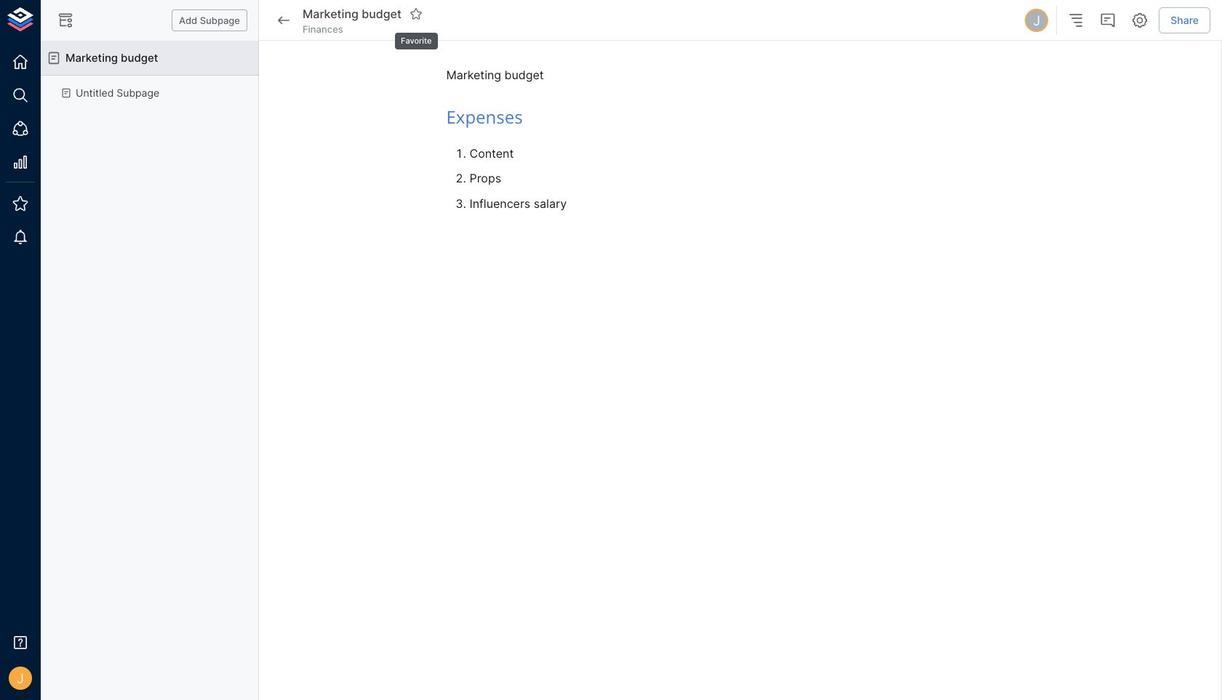 Task type: locate. For each thing, give the bounding box(es) containing it.
comments image
[[1100, 12, 1117, 29]]

tooltip
[[394, 23, 439, 51]]

table of contents image
[[1068, 12, 1085, 29]]

favorite image
[[410, 7, 423, 20]]

go back image
[[275, 12, 293, 29]]



Task type: describe. For each thing, give the bounding box(es) containing it.
settings image
[[1132, 12, 1149, 29]]

hide wiki image
[[57, 12, 74, 29]]



Task type: vqa. For each thing, say whether or not it's contained in the screenshot.
Bookmark Icon
no



